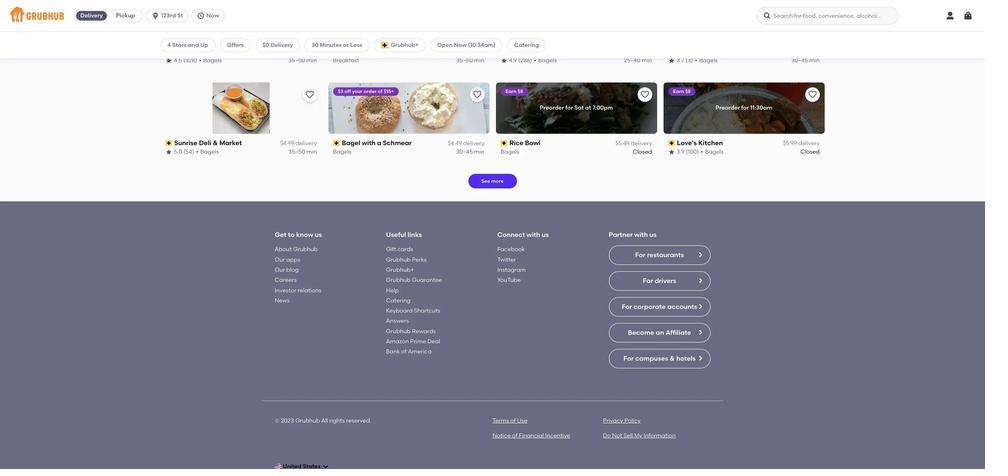 Task type: describe. For each thing, give the bounding box(es) containing it.
sat
[[575, 105, 584, 112]]

$0
[[263, 42, 269, 49]]

star icon image for love's kitchen
[[669, 149, 675, 155]]

$5.49 delivery
[[616, 140, 652, 147]]

min for $4.49 delivery
[[474, 148, 485, 155]]

of right notice
[[512, 433, 518, 440]]

partner with us
[[609, 231, 657, 239]]

see more
[[482, 179, 504, 184]]

delivery for diners
[[296, 49, 317, 56]]

affiliate
[[666, 329, 692, 337]]

3.7
[[677, 57, 685, 64]]

• for love's kitchen
[[701, 148, 704, 155]]

campuses
[[636, 355, 669, 363]]

bagel club link
[[501, 47, 652, 57]]

bagels for 4.9 (286)
[[539, 57, 557, 64]]

• bagels for love's kitchen
[[701, 148, 724, 155]]

bagel for bagel club
[[510, 48, 528, 56]]

become
[[628, 329, 655, 337]]

deli
[[199, 139, 211, 147]]

preorder for sat at 7:00pm
[[540, 105, 613, 112]]

our apps link
[[275, 257, 300, 264]]

preorder for 11:30am
[[716, 105, 773, 112]]

grubhub inside about grubhub our apps our blog careers investor relations news
[[293, 246, 318, 253]]

subscription pass image for love's kitchen
[[669, 141, 676, 146]]

35–50 min for sunrise deli & market
[[289, 148, 317, 155]]

4
[[168, 42, 171, 49]]

twitter
[[498, 257, 516, 264]]

youtube link
[[498, 277, 521, 284]]

drivers
[[655, 278, 677, 285]]

know
[[296, 231, 313, 239]]

anytime breakfast sandwiches
[[342, 48, 442, 56]]

perks
[[412, 257, 427, 264]]

for corporate accounts
[[622, 304, 698, 311]]

useful links
[[386, 231, 422, 239]]

$6.49
[[280, 49, 294, 56]]

for restaurants
[[636, 252, 684, 259]]

catering link
[[386, 298, 411, 305]]

• right (3)
[[695, 57, 698, 64]]

pickup
[[116, 12, 135, 19]]

of inside the gift cards grubhub perks grubhub+ grubhub guarantee help catering keyboard shortcuts answers grubhub rewards amazon prime deal bank of america
[[402, 349, 407, 356]]

instagram link
[[498, 267, 526, 274]]

right image
[[697, 278, 704, 285]]

more
[[492, 179, 504, 184]]

or
[[343, 42, 349, 49]]

right image for for restaurants
[[697, 252, 704, 259]]

about grubhub link
[[275, 246, 318, 253]]

financial
[[519, 433, 544, 440]]

(3)
[[686, 57, 693, 64]]

for for bowl
[[566, 105, 573, 112]]

1 horizontal spatial 30–45
[[792, 57, 809, 64]]

25–40
[[624, 57, 641, 64]]

save this restaurant image for rice bowl
[[640, 90, 650, 100]]

answers link
[[386, 318, 409, 325]]

become an affiliate link
[[609, 324, 711, 343]]

for drivers link
[[609, 272, 711, 291]]

4.9 (286)
[[509, 57, 532, 64]]

with for bagel
[[362, 139, 376, 147]]

main navigation navigation
[[0, 0, 986, 32]]

for drivers
[[643, 278, 677, 285]]

us for connect with us
[[542, 231, 549, 239]]

facebook twitter instagram youtube
[[498, 246, 526, 284]]

• for sunrise deli & market
[[196, 148, 198, 155]]

bagel for bagel with a schmear
[[342, 139, 361, 147]]

youtube
[[498, 277, 521, 284]]

bagels for 3.9 (100)
[[706, 148, 724, 155]]

sunrise
[[174, 139, 198, 147]]

rice
[[510, 139, 524, 147]]

relations
[[298, 287, 322, 294]]

earn for rice bowl
[[506, 89, 517, 94]]

the classic diners luncheonette
[[174, 48, 279, 56]]

subscription pass image for bagel with a schmear
[[333, 141, 340, 146]]

at
[[586, 105, 592, 112]]

1 our from the top
[[275, 257, 285, 264]]

right image for become an affiliate
[[697, 330, 704, 336]]

news link
[[275, 298, 290, 305]]

4.5
[[174, 57, 182, 64]]

1 save this restaurant image from the left
[[305, 90, 315, 100]]

get
[[275, 231, 287, 239]]

delivery for &
[[296, 140, 317, 147]]

$6.49 delivery
[[280, 49, 317, 56]]

(328)
[[183, 57, 197, 64]]

order
[[364, 89, 377, 94]]

club
[[530, 48, 545, 56]]

delivery for sandwiches
[[463, 49, 485, 56]]

for for kitchen
[[742, 105, 749, 112]]

closed for love's kitchen
[[801, 148, 820, 155]]

kitchen
[[699, 139, 723, 147]]

prime
[[410, 339, 426, 346]]

privacy policy link
[[603, 418, 641, 425]]

my
[[635, 433, 643, 440]]

do not sell my information link
[[603, 433, 676, 440]]

subscription pass image for the classic diners luncheonette
[[166, 49, 173, 55]]

do
[[603, 433, 611, 440]]

accounts
[[668, 304, 698, 311]]

investor
[[275, 287, 297, 294]]

become an affiliate
[[628, 329, 692, 337]]

3.9 (100)
[[677, 148, 699, 155]]

to
[[288, 231, 295, 239]]

11:30am
[[751, 105, 773, 112]]

grubhub rewards link
[[386, 328, 436, 335]]

save this restaurant button for bagel with a schmear
[[470, 87, 485, 102]]

earn $8 for rice
[[506, 89, 523, 94]]

policy
[[625, 418, 641, 425]]

classic
[[188, 48, 211, 56]]

$5.99 for love's kitchen
[[784, 140, 798, 147]]

with for partner
[[635, 231, 648, 239]]

0 vertical spatial breakfast
[[370, 48, 401, 56]]

$3 off your order of $15+
[[338, 89, 394, 94]]

& for hotels
[[670, 355, 675, 363]]

less
[[350, 42, 362, 49]]

information
[[644, 433, 676, 440]]

1 save this restaurant image from the top
[[808, 0, 818, 8]]

grubhub down answers link
[[386, 328, 411, 335]]

closed for rice bowl
[[633, 148, 652, 155]]

privacy policy
[[603, 418, 641, 425]]

instagram
[[498, 267, 526, 274]]

preorder for love's kitchen
[[716, 105, 740, 112]]

stars
[[172, 42, 187, 49]]

4.5 (328)
[[174, 57, 197, 64]]

off
[[345, 89, 351, 94]]

bagel with a schmear
[[342, 139, 412, 147]]

sunrise deli & market
[[174, 139, 242, 147]]

bagel club
[[510, 48, 545, 56]]

cards
[[398, 246, 413, 253]]

blog
[[287, 267, 299, 274]]

0 vertical spatial grubhub+
[[391, 42, 419, 49]]



Task type: locate. For each thing, give the bounding box(es) containing it.
1 for from the left
[[566, 105, 573, 112]]

• for the classic diners luncheonette
[[199, 57, 201, 64]]

0 vertical spatial delivery
[[80, 12, 103, 19]]

min for $5.99 delivery
[[474, 57, 485, 64]]

1 vertical spatial now
[[454, 42, 467, 49]]

breakfast right "less"
[[370, 48, 401, 56]]

delivery up '$6.49'
[[271, 42, 293, 49]]

1 horizontal spatial $5.99
[[784, 140, 798, 147]]

• bagels right (3)
[[695, 57, 718, 64]]

1 preorder from the left
[[540, 105, 564, 112]]

for left sat on the top of page
[[566, 105, 573, 112]]

$8 down (3)
[[686, 89, 691, 94]]

svg image inside the now button
[[197, 12, 205, 20]]

subscription pass image for sunrise deli & market
[[166, 141, 173, 146]]

subscription pass image for bagel club
[[501, 49, 508, 55]]

about grubhub our apps our blog careers investor relations news
[[275, 246, 322, 305]]

star icon image left 5.0
[[166, 149, 172, 155]]

of left the use
[[511, 418, 516, 425]]

0 horizontal spatial &
[[213, 139, 218, 147]]

earn down 4.9
[[506, 89, 517, 94]]

grubhub+ link
[[386, 267, 414, 274]]

1 vertical spatial breakfast
[[333, 57, 359, 64]]

grubhub guarantee link
[[386, 277, 442, 284]]

right image up right image
[[697, 252, 704, 259]]

us for partner with us
[[650, 231, 657, 239]]

save this restaurant button for rice bowl
[[638, 87, 652, 102]]

with right connect
[[527, 231, 541, 239]]

& left the hotels
[[670, 355, 675, 363]]

bank
[[386, 349, 400, 356]]

subscription pass image left love's
[[669, 141, 676, 146]]

news
[[275, 298, 290, 305]]

1 vertical spatial 30–45
[[456, 148, 473, 155]]

for left campuses on the bottom right
[[624, 355, 634, 363]]

preorder left sat on the top of page
[[540, 105, 564, 112]]

2 horizontal spatial save this restaurant image
[[640, 90, 650, 100]]

star icon image for sunrise deli & market
[[166, 149, 172, 155]]

terms
[[493, 418, 509, 425]]

delivery
[[296, 49, 317, 56], [463, 49, 485, 56], [296, 140, 317, 147], [463, 140, 485, 147], [631, 140, 652, 147], [799, 140, 820, 147]]

us right connect
[[542, 231, 549, 239]]

star icon image for the classic diners luncheonette
[[166, 57, 172, 64]]

for for for restaurants
[[636, 252, 646, 259]]

min for bagel club
[[642, 57, 652, 64]]

save this restaurant image
[[305, 90, 315, 100], [473, 90, 482, 100], [640, 90, 650, 100]]

right image
[[697, 252, 704, 259], [697, 304, 704, 310], [697, 330, 704, 336], [697, 356, 704, 362]]

3 us from the left
[[650, 231, 657, 239]]

subscription pass image inside bagel club link
[[501, 49, 508, 55]]

facebook link
[[498, 246, 525, 253]]

1 horizontal spatial with
[[527, 231, 541, 239]]

4.9
[[509, 57, 517, 64]]

careers link
[[275, 277, 297, 284]]

grubhub down grubhub+ link
[[386, 277, 411, 284]]

35–50 min down $4.99 delivery
[[289, 148, 317, 155]]

save this restaurant image for bagel with a schmear
[[473, 90, 482, 100]]

right image inside become an affiliate link
[[697, 330, 704, 336]]

1 earn $8 from the left
[[506, 89, 523, 94]]

1 vertical spatial delivery
[[271, 42, 293, 49]]

help
[[386, 287, 399, 294]]

use
[[517, 418, 528, 425]]

preorder
[[540, 105, 564, 112], [716, 105, 740, 112]]

an
[[656, 329, 665, 337]]

1 horizontal spatial bagel
[[510, 48, 528, 56]]

save this restaurant image
[[808, 0, 818, 8], [808, 90, 818, 100]]

amazon
[[386, 339, 409, 346]]

1 horizontal spatial breakfast
[[370, 48, 401, 56]]

connect with us
[[498, 231, 549, 239]]

$4.49
[[448, 140, 462, 147]]

0 horizontal spatial $5.99
[[448, 49, 462, 56]]

grubhub perks link
[[386, 257, 427, 264]]

notice of financial incentive link
[[493, 433, 571, 440]]

35–50 down open now (10:34am)
[[456, 57, 473, 64]]

grubhub+
[[391, 42, 419, 49], [386, 267, 414, 274]]

with left a
[[362, 139, 376, 147]]

2 horizontal spatial us
[[650, 231, 657, 239]]

min for $4.99 delivery
[[307, 148, 317, 155]]

get to know us
[[275, 231, 322, 239]]

0 vertical spatial bagel
[[510, 48, 528, 56]]

• bagels down club
[[534, 57, 557, 64]]

0 horizontal spatial 30–45
[[456, 148, 473, 155]]

for restaurants link
[[609, 246, 711, 266]]

1 horizontal spatial save this restaurant image
[[473, 90, 482, 100]]

for campuses & hotels link
[[609, 350, 711, 369]]

grubhub down know
[[293, 246, 318, 253]]

catering up (286) on the right of the page
[[515, 42, 539, 49]]

0 horizontal spatial breakfast
[[333, 57, 359, 64]]

twitter link
[[498, 257, 516, 264]]

0 horizontal spatial $5.99 delivery
[[448, 49, 485, 56]]

• bagels for the classic diners luncheonette
[[199, 57, 222, 64]]

0 horizontal spatial with
[[362, 139, 376, 147]]

0 horizontal spatial preorder
[[540, 105, 564, 112]]

35–50 down $4.99 delivery
[[289, 148, 305, 155]]

us right know
[[315, 231, 322, 239]]

bagel inside bagel club link
[[510, 48, 528, 56]]

earn for love's kitchen
[[674, 89, 685, 94]]

0 vertical spatial catering
[[515, 42, 539, 49]]

right image inside the for campuses & hotels link
[[697, 356, 704, 362]]

1 vertical spatial bagel
[[342, 139, 361, 147]]

subscription pass image left rice
[[501, 141, 508, 146]]

$8
[[518, 89, 523, 94], [686, 89, 691, 94]]

0 horizontal spatial earn
[[506, 89, 517, 94]]

$3
[[338, 89, 344, 94]]

right image for for corporate accounts
[[697, 304, 704, 310]]

35–50 min for the classic diners luncheonette
[[289, 57, 317, 64]]

star icon image left 3.9
[[669, 149, 675, 155]]

0 horizontal spatial us
[[315, 231, 322, 239]]

2 for from the left
[[742, 105, 749, 112]]

bagels right (3)
[[700, 57, 718, 64]]

1 horizontal spatial earn $8
[[674, 89, 691, 94]]

0 vertical spatial 30–45 min
[[792, 57, 820, 64]]

$15+
[[384, 89, 394, 94]]

earn $8 down 4.9
[[506, 89, 523, 94]]

delivery inside button
[[80, 12, 103, 19]]

up
[[200, 42, 208, 49]]

2 horizontal spatial with
[[635, 231, 648, 239]]

now button
[[192, 9, 228, 22]]

1 right image from the top
[[697, 252, 704, 259]]

star icon image left 4.5
[[166, 57, 172, 64]]

for down partner with us
[[636, 252, 646, 259]]

preorder for rice bowl
[[540, 105, 564, 112]]

1 horizontal spatial $8
[[686, 89, 691, 94]]

for inside 'link'
[[636, 252, 646, 259]]

0 vertical spatial $5.99
[[448, 49, 462, 56]]

$5.99 delivery for anytime breakfast sandwiches
[[448, 49, 485, 56]]

1 horizontal spatial closed
[[801, 148, 820, 155]]

1 vertical spatial $5.99
[[784, 140, 798, 147]]

1 horizontal spatial subscription pass image
[[669, 141, 676, 146]]

2 right image from the top
[[697, 304, 704, 310]]

now inside button
[[207, 12, 219, 19]]

facebook
[[498, 246, 525, 253]]

grubhub down the gift cards link
[[386, 257, 411, 264]]

useful
[[386, 231, 406, 239]]

luncheonette
[[234, 48, 279, 56]]

30 minutes or less
[[312, 42, 362, 49]]

1 horizontal spatial 30–45 min
[[792, 57, 820, 64]]

bagels down rice
[[501, 148, 519, 155]]

1 us from the left
[[315, 231, 322, 239]]

subscription pass image left bagel club
[[501, 49, 508, 55]]

subscription pass image down 4
[[166, 49, 173, 55]]

$4.49 delivery
[[448, 140, 485, 147]]

4 right image from the top
[[697, 356, 704, 362]]

1 horizontal spatial delivery
[[271, 42, 293, 49]]

star icon image left '3.7'
[[669, 57, 675, 64]]

3 save this restaurant image from the left
[[640, 90, 650, 100]]

min for $6.49 delivery
[[307, 57, 317, 64]]

30–45
[[792, 57, 809, 64], [456, 148, 473, 155]]

$5.99 delivery for love's kitchen
[[784, 140, 820, 147]]

0 horizontal spatial subscription pass image
[[166, 141, 173, 146]]

2 $8 from the left
[[686, 89, 691, 94]]

for left corporate
[[622, 304, 633, 311]]

2 us from the left
[[542, 231, 549, 239]]

right image down right image
[[697, 304, 704, 310]]

grubhub+ down grubhub perks link
[[386, 267, 414, 274]]

0 vertical spatial our
[[275, 257, 285, 264]]

grubhub+ inside the gift cards grubhub perks grubhub+ grubhub guarantee help catering keyboard shortcuts answers grubhub rewards amazon prime deal bank of america
[[386, 267, 414, 274]]

$5.49
[[616, 140, 630, 147]]

• bagels for sunrise deli & market
[[196, 148, 219, 155]]

bagels for 3.7 (3)
[[700, 57, 718, 64]]

catering inside the gift cards grubhub perks grubhub+ grubhub guarantee help catering keyboard shortcuts answers grubhub rewards amazon prime deal bank of america
[[386, 298, 411, 305]]

bagels down bagel with a schmear
[[333, 148, 352, 155]]

2 earn from the left
[[674, 89, 685, 94]]

0 vertical spatial now
[[207, 12, 219, 19]]

and
[[188, 42, 199, 49]]

1 horizontal spatial svg image
[[964, 11, 974, 21]]

breakfast
[[370, 48, 401, 56], [333, 57, 359, 64]]

bagels for 5.0 (54)
[[200, 148, 219, 155]]

0 horizontal spatial 30–45 min
[[456, 148, 485, 155]]

guarantee
[[412, 277, 442, 284]]

35–50 min for anytime breakfast sandwiches
[[456, 57, 485, 64]]

right image right the hotels
[[697, 356, 704, 362]]

& right deli
[[213, 139, 218, 147]]

right image for for campuses & hotels
[[697, 356, 704, 362]]

right image right affiliate
[[697, 330, 704, 336]]

breakfast down anytime
[[333, 57, 359, 64]]

• down club
[[534, 57, 537, 64]]

save this restaurant button for love's kitchen
[[806, 87, 820, 102]]

bagels down 'kitchen'
[[706, 148, 724, 155]]

grubhub plus flag logo image
[[381, 42, 389, 49]]

open now (10:34am)
[[438, 42, 496, 49]]

0 horizontal spatial svg image
[[152, 12, 160, 20]]

earn down '3.7'
[[674, 89, 685, 94]]

bagel left a
[[342, 139, 361, 147]]

preorder left 11:30am
[[716, 105, 740, 112]]

subscription pass image
[[166, 141, 173, 146], [669, 141, 676, 146]]

35–50 min down the $6.49 delivery at left
[[289, 57, 317, 64]]

delivery left pickup
[[80, 12, 103, 19]]

shortcuts
[[414, 308, 441, 315]]

1 vertical spatial &
[[670, 355, 675, 363]]

bagels for 4.5 (328)
[[203, 57, 222, 64]]

gift cards grubhub perks grubhub+ grubhub guarantee help catering keyboard shortcuts answers grubhub rewards amazon prime deal bank of america
[[386, 246, 442, 356]]

© 2023 grubhub all rights reserved.
[[275, 418, 372, 425]]

rewards
[[412, 328, 436, 335]]

see
[[482, 179, 490, 184]]

2 save this restaurant image from the left
[[473, 90, 482, 100]]

2 subscription pass image from the left
[[669, 141, 676, 146]]

with for connect
[[527, 231, 541, 239]]

$8 for love's
[[686, 89, 691, 94]]

0 vertical spatial 30–45
[[792, 57, 809, 64]]

subscription pass image right $4.99 delivery
[[333, 141, 340, 146]]

35–50 min
[[289, 57, 317, 64], [456, 57, 485, 64], [289, 148, 317, 155]]

0 horizontal spatial $8
[[518, 89, 523, 94]]

earn $8 down '3.7'
[[674, 89, 691, 94]]

1 vertical spatial $5.99 delivery
[[784, 140, 820, 147]]

svg image
[[946, 11, 956, 21], [197, 12, 205, 20], [764, 12, 772, 20], [322, 464, 329, 470]]

restaurants
[[648, 252, 684, 259]]

0 vertical spatial save this restaurant image
[[808, 0, 818, 8]]

©
[[275, 418, 280, 425]]

• bagels down 'kitchen'
[[701, 148, 724, 155]]

• right (54) on the top of the page
[[196, 148, 198, 155]]

catering
[[515, 42, 539, 49], [386, 298, 411, 305]]

us up for restaurants
[[650, 231, 657, 239]]

of left $15+
[[378, 89, 383, 94]]

• down classic
[[199, 57, 201, 64]]

open
[[438, 42, 453, 49]]

1 vertical spatial our
[[275, 267, 285, 274]]

7:00pm
[[593, 105, 613, 112]]

1 earn from the left
[[506, 89, 517, 94]]

35–50 down the $6.49 delivery at left
[[289, 57, 305, 64]]

0 horizontal spatial delivery
[[80, 12, 103, 19]]

subscription pass image for rice bowl
[[501, 141, 508, 146]]

our blog link
[[275, 267, 299, 274]]

1 vertical spatial catering
[[386, 298, 411, 305]]

• down love's kitchen
[[701, 148, 704, 155]]

subscription pass image left sunrise
[[166, 141, 173, 146]]

123rd st
[[161, 12, 183, 19]]

bowl
[[525, 139, 541, 147]]

sunrise deli & market logo image
[[213, 83, 270, 134]]

svg image inside 123rd st button
[[152, 12, 160, 20]]

& for market
[[213, 139, 218, 147]]

35–50 for the classic diners luncheonette
[[289, 57, 305, 64]]

grubhub+ right "grubhub plus flag logo"
[[391, 42, 419, 49]]

delivery button
[[75, 9, 109, 22]]

sandwiches
[[403, 48, 442, 56]]

subscription pass image down 30 minutes or less
[[333, 49, 340, 55]]

for for for drivers
[[643, 278, 654, 285]]

for left drivers
[[643, 278, 654, 285]]

of right bank
[[402, 349, 407, 356]]

partner
[[609, 231, 633, 239]]

reserved.
[[346, 418, 372, 425]]

2 our from the top
[[275, 267, 285, 274]]

• bagels down 'sunrise deli & market'
[[196, 148, 219, 155]]

2 preorder from the left
[[716, 105, 740, 112]]

1 subscription pass image from the left
[[166, 141, 173, 146]]

market
[[220, 139, 242, 147]]

1 vertical spatial 30–45 min
[[456, 148, 485, 155]]

for for for campuses & hotels
[[624, 355, 634, 363]]

0 horizontal spatial closed
[[633, 148, 652, 155]]

30–45 min
[[792, 57, 820, 64], [456, 148, 485, 155]]

star icon image
[[166, 57, 172, 64], [501, 57, 507, 64], [669, 57, 675, 64], [166, 149, 172, 155], [669, 149, 675, 155]]

0 horizontal spatial now
[[207, 12, 219, 19]]

35–50 for anytime breakfast sandwiches
[[456, 57, 473, 64]]

0 horizontal spatial for
[[566, 105, 573, 112]]

catering up keyboard
[[386, 298, 411, 305]]

for for for corporate accounts
[[622, 304, 633, 311]]

1 vertical spatial grubhub+
[[386, 267, 414, 274]]

svg image
[[964, 11, 974, 21], [152, 12, 160, 20]]

keyboard
[[386, 308, 413, 315]]

1 horizontal spatial catering
[[515, 42, 539, 49]]

grubhub
[[293, 246, 318, 253], [386, 257, 411, 264], [386, 277, 411, 284], [386, 328, 411, 335], [296, 418, 320, 425]]

rice bowl
[[510, 139, 541, 147]]

min
[[307, 57, 317, 64], [474, 57, 485, 64], [642, 57, 652, 64], [810, 57, 820, 64], [307, 148, 317, 155], [474, 148, 485, 155]]

35–50 min down open now (10:34am)
[[456, 57, 485, 64]]

right image inside for corporate accounts link
[[697, 304, 704, 310]]

bagels down diners
[[203, 57, 222, 64]]

our down the about
[[275, 257, 285, 264]]

bagels down 'sunrise deli & market'
[[200, 148, 219, 155]]

Search for food, convenience, alcohol... search field
[[757, 7, 899, 25]]

earn $8
[[506, 89, 523, 94], [674, 89, 691, 94]]

terms of use link
[[493, 418, 528, 425]]

for left 11:30am
[[742, 105, 749, 112]]

star icon image left 4.9
[[501, 57, 507, 64]]

1 horizontal spatial preorder
[[716, 105, 740, 112]]

now right open
[[454, 42, 467, 49]]

subscription pass image for anytime breakfast sandwiches
[[333, 49, 340, 55]]

0 horizontal spatial earn $8
[[506, 89, 523, 94]]

delivery for a
[[463, 140, 485, 147]]

for
[[636, 252, 646, 259], [643, 278, 654, 285], [622, 304, 633, 311], [624, 355, 634, 363]]

1 $8 from the left
[[518, 89, 523, 94]]

1 horizontal spatial &
[[670, 355, 675, 363]]

• bagels down classic
[[199, 57, 222, 64]]

privacy
[[603, 418, 624, 425]]

1 horizontal spatial now
[[454, 42, 467, 49]]

0 vertical spatial &
[[213, 139, 218, 147]]

love's kitchen
[[677, 139, 723, 147]]

35–50 for sunrise deli & market
[[289, 148, 305, 155]]

2 earn $8 from the left
[[674, 89, 691, 94]]

bagel with a schmear logo image
[[328, 83, 490, 134]]

3 right image from the top
[[697, 330, 704, 336]]

bagel up 4.9 (286)
[[510, 48, 528, 56]]

$0 delivery
[[263, 42, 293, 49]]

a
[[377, 139, 382, 147]]

subscription pass image
[[166, 49, 173, 55], [333, 49, 340, 55], [501, 49, 508, 55], [333, 141, 340, 146], [501, 141, 508, 146]]

investor relations link
[[275, 287, 322, 294]]

love's
[[677, 139, 697, 147]]

$8 down 4.9 (286)
[[518, 89, 523, 94]]

our up careers
[[275, 267, 285, 274]]

2 save this restaurant image from the top
[[808, 90, 818, 100]]

2 closed from the left
[[801, 148, 820, 155]]

grubhub left all
[[296, 418, 320, 425]]

(286)
[[519, 57, 532, 64]]

notice
[[493, 433, 511, 440]]

1 horizontal spatial earn
[[674, 89, 685, 94]]

us
[[315, 231, 322, 239], [542, 231, 549, 239], [650, 231, 657, 239]]

1 horizontal spatial for
[[742, 105, 749, 112]]

1 vertical spatial save this restaurant image
[[808, 90, 818, 100]]

see more button
[[469, 174, 517, 189]]

$8 for rice
[[518, 89, 523, 94]]

anytime
[[342, 48, 369, 56]]

0 horizontal spatial save this restaurant image
[[305, 90, 315, 100]]

now up up
[[207, 12, 219, 19]]

0 vertical spatial $5.99 delivery
[[448, 49, 485, 56]]

0 horizontal spatial catering
[[386, 298, 411, 305]]

1 closed from the left
[[633, 148, 652, 155]]

right image inside "for restaurants" 'link'
[[697, 252, 704, 259]]

now
[[207, 12, 219, 19], [454, 42, 467, 49]]

offers
[[227, 42, 244, 49]]

$5.99 for anytime breakfast sandwiches
[[448, 49, 462, 56]]

1 horizontal spatial us
[[542, 231, 549, 239]]

0 horizontal spatial bagel
[[342, 139, 361, 147]]

bagels down club
[[539, 57, 557, 64]]

earn $8 for love's
[[674, 89, 691, 94]]

with right partner
[[635, 231, 648, 239]]

language select image
[[275, 464, 281, 470]]

30
[[312, 42, 319, 49]]

1 horizontal spatial $5.99 delivery
[[784, 140, 820, 147]]



Task type: vqa. For each thing, say whether or not it's contained in the screenshot.
OPEN
yes



